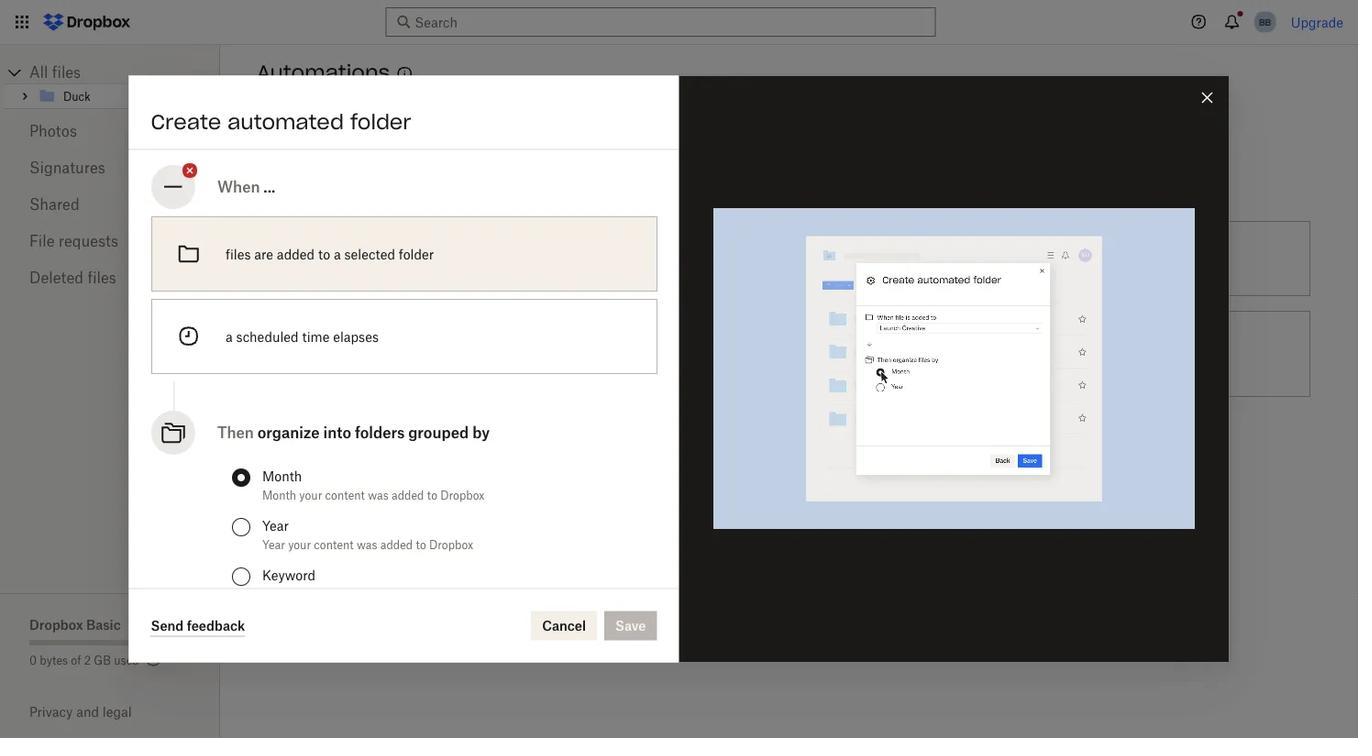 Task type: locate. For each thing, give the bounding box(es) containing it.
sort
[[463, 251, 486, 266]]

content up keyword group by specific keywords
[[314, 537, 353, 551]]

an inside choose an image format to convert files to
[[380, 336, 395, 352]]

format right image
[[440, 336, 480, 352]]

choose an image format to convert files to
[[331, 336, 574, 372]]

added down choose a file format to convert audio files to on the bottom of the page
[[391, 488, 424, 502]]

a for choose a category to sort files by
[[380, 251, 388, 266]]

choose up 'month month your content was added to dropbox'
[[331, 437, 377, 453]]

set a rule that renames files
[[687, 251, 858, 266]]

2 vertical spatial added
[[380, 537, 412, 551]]

a down rule on the right
[[737, 336, 744, 352]]

folder down click to watch a demo video "image"
[[350, 109, 411, 134]]

content inside 'month month your content was added to dropbox'
[[325, 488, 364, 502]]

0 vertical spatial your
[[299, 488, 322, 502]]

1 vertical spatial content
[[314, 537, 353, 551]]

an left image
[[380, 336, 395, 352]]

convert inside choose a file format to convert audio files to
[[473, 437, 518, 453]]

are
[[254, 246, 273, 261]]

1 vertical spatial year
[[262, 537, 285, 551]]

your up the keyword
[[288, 537, 311, 551]]

added up keywords
[[380, 537, 412, 551]]

dropbox logo - go to the homepage image
[[37, 7, 137, 37]]

content
[[325, 488, 364, 502], [314, 537, 353, 551]]

send
[[151, 618, 184, 633]]

1 vertical spatial added
[[391, 488, 424, 502]]

0 vertical spatial by
[[518, 251, 533, 266]]

add an automation main content
[[249, 104, 1358, 738]]

all
[[29, 63, 48, 81]]

was for year
[[356, 537, 377, 551]]

2 vertical spatial by
[[298, 587, 310, 601]]

Year radio
[[232, 518, 250, 536]]

choose inside choose an image format to convert files to
[[331, 336, 377, 352]]

format for videos
[[769, 336, 810, 352]]

1 horizontal spatial an
[[380, 336, 395, 352]]

convert files to pdfs
[[1043, 251, 1172, 266]]

convert
[[1043, 251, 1092, 266]]

0 horizontal spatial file
[[391, 437, 410, 453]]

1 vertical spatial by
[[472, 423, 489, 441]]

files inside choose a file format to convert audio files to
[[331, 457, 356, 473]]

a for choose a file format to convert videos to
[[737, 336, 744, 352]]

content up year year your content was added to dropbox
[[325, 488, 364, 502]]

all files tree
[[3, 61, 220, 109]]

upgrade
[[1291, 14, 1344, 30]]

photos
[[29, 122, 77, 140]]

folder
[[350, 109, 411, 134], [398, 246, 433, 261]]

1 vertical spatial dropbox
[[429, 537, 473, 551]]

Month radio
[[232, 468, 250, 487]]

choose for choose a file format to convert audio files to
[[331, 437, 377, 453]]

elapses
[[333, 328, 378, 344]]

1 vertical spatial your
[[288, 537, 311, 551]]

Keyword radio
[[232, 567, 250, 586]]

0 vertical spatial file
[[747, 336, 766, 352]]

by right sort
[[518, 251, 533, 266]]

organize into folders grouped by
[[257, 423, 489, 441]]

scheduled
[[236, 328, 298, 344]]

when
[[217, 177, 260, 195]]

dropbox inside year year your content was added to dropbox
[[429, 537, 473, 551]]

choose
[[331, 251, 377, 266], [331, 336, 377, 352], [687, 336, 733, 352], [331, 437, 377, 453]]

your
[[299, 488, 322, 502], [288, 537, 311, 551]]

a right set
[[712, 251, 719, 266]]

0 horizontal spatial an
[[291, 177, 311, 196]]

convert inside 'choose a file format to convert videos to'
[[829, 336, 874, 352]]

format inside choose an image format to convert files to
[[440, 336, 480, 352]]

choose left category
[[331, 251, 377, 266]]

was inside 'month month your content was added to dropbox'
[[367, 488, 388, 502]]

set a rule that renames files button
[[606, 214, 962, 304]]

folders
[[354, 423, 404, 441]]

was
[[367, 488, 388, 502], [356, 537, 377, 551]]

shared link
[[29, 186, 191, 223]]

added right are
[[276, 246, 314, 261]]

files inside tree
[[52, 63, 81, 81]]

by right grouped
[[472, 423, 489, 441]]

month
[[262, 468, 302, 483], [262, 488, 296, 502]]

files
[[52, 63, 81, 81], [225, 246, 250, 261], [490, 251, 515, 266], [833, 251, 858, 266], [1095, 251, 1120, 266], [88, 269, 116, 287], [548, 336, 574, 352], [1083, 346, 1108, 362], [331, 457, 356, 473]]

year up the keyword
[[262, 537, 285, 551]]

choose down set
[[687, 336, 733, 352]]

audio
[[522, 437, 555, 453]]

image
[[399, 336, 437, 352]]

year right the year radio
[[262, 517, 288, 533]]

0 bytes of 2 gb used
[[29, 653, 139, 667]]

0 vertical spatial content
[[325, 488, 364, 502]]

choose for choose a category to sort files by
[[331, 251, 377, 266]]

0 horizontal spatial by
[[298, 587, 310, 601]]

convert inside choose an image format to convert files to
[[500, 336, 545, 352]]

format
[[440, 336, 480, 352], [769, 336, 810, 352], [413, 437, 454, 453]]

click to watch a demo video image
[[394, 63, 416, 85]]

then
[[217, 423, 253, 441]]

convert files to pdfs button
[[962, 214, 1318, 304]]

privacy and legal
[[29, 704, 132, 720]]

added
[[276, 246, 314, 261], [391, 488, 424, 502], [380, 537, 412, 551]]

file for to
[[747, 336, 766, 352]]

added inside year year your content was added to dropbox
[[380, 537, 412, 551]]

convert
[[500, 336, 545, 352], [829, 336, 874, 352], [473, 437, 518, 453]]

folder right selected
[[398, 246, 433, 261]]

file inside 'choose a file format to convert videos to'
[[747, 336, 766, 352]]

an
[[291, 177, 311, 196], [380, 336, 395, 352]]

bytes
[[40, 653, 68, 667]]

automation
[[315, 177, 403, 196]]

deleted files
[[29, 269, 116, 287]]

an right add
[[291, 177, 311, 196]]

a left category
[[380, 251, 388, 266]]

a inside choose a file format to convert audio files to
[[380, 437, 388, 453]]

year year your content was added to dropbox
[[262, 517, 473, 551]]

renames
[[777, 251, 829, 266]]

by inside keyword group by specific keywords
[[298, 587, 310, 601]]

by down the keyword
[[298, 587, 310, 601]]

choose inside choose a file format to convert audio files to
[[331, 437, 377, 453]]

1 vertical spatial file
[[391, 437, 410, 453]]

privacy and legal link
[[29, 704, 220, 720]]

a inside 'choose a file format to convert videos to'
[[737, 336, 744, 352]]

1 vertical spatial month
[[262, 488, 296, 502]]

year
[[262, 517, 288, 533], [262, 537, 285, 551]]

format for audio
[[413, 437, 454, 453]]

file
[[747, 336, 766, 352], [391, 437, 410, 453]]

2 horizontal spatial by
[[518, 251, 533, 266]]

file inside choose a file format to convert audio files to
[[391, 437, 410, 453]]

choose right the time
[[331, 336, 377, 352]]

content inside year year your content was added to dropbox
[[314, 537, 353, 551]]

unzip files
[[1043, 346, 1108, 362]]

a up 'month month your content was added to dropbox'
[[380, 437, 388, 453]]

month down 'organize' at left
[[262, 488, 296, 502]]

format inside 'choose a file format to convert videos to'
[[769, 336, 810, 352]]

a
[[333, 246, 340, 261], [380, 251, 388, 266], [712, 251, 719, 266], [225, 328, 232, 344], [737, 336, 744, 352], [380, 437, 388, 453]]

0
[[29, 653, 37, 667]]

choose inside 'choose a file format to convert videos to'
[[687, 336, 733, 352]]

a left scheduled at the top of the page
[[225, 328, 232, 344]]

choose a file format to convert videos to
[[687, 336, 917, 372]]

format right "folders"
[[413, 437, 454, 453]]

your down 'organize' at left
[[299, 488, 322, 502]]

1 vertical spatial was
[[356, 537, 377, 551]]

automated
[[228, 109, 344, 134]]

was inside year year your content was added to dropbox
[[356, 537, 377, 551]]

month right month radio
[[262, 468, 302, 483]]

all files link
[[29, 61, 220, 83]]

0 vertical spatial dropbox
[[440, 488, 484, 502]]

format inside choose a file format to convert audio files to
[[413, 437, 454, 453]]

added inside 'month month your content was added to dropbox'
[[391, 488, 424, 502]]

global header element
[[0, 0, 1358, 45]]

your inside year year your content was added to dropbox
[[288, 537, 311, 551]]

1 vertical spatial an
[[380, 336, 395, 352]]

0 vertical spatial month
[[262, 468, 302, 483]]

dropbox
[[440, 488, 484, 502], [429, 537, 473, 551], [29, 617, 83, 632]]

privacy
[[29, 704, 73, 720]]

was up year year your content was added to dropbox
[[367, 488, 388, 502]]

requests
[[59, 232, 118, 250]]

format down set a rule that renames files button
[[769, 336, 810, 352]]

1 horizontal spatial file
[[747, 336, 766, 352]]

group
[[262, 587, 295, 601]]

2
[[84, 653, 91, 667]]

0 vertical spatial was
[[367, 488, 388, 502]]

dropbox inside 'month month your content was added to dropbox'
[[440, 488, 484, 502]]

gb
[[94, 653, 111, 667]]

your inside 'month month your content was added to dropbox'
[[299, 488, 322, 502]]

was up keyword group by specific keywords
[[356, 537, 377, 551]]

2 vertical spatial dropbox
[[29, 617, 83, 632]]

0 vertical spatial an
[[291, 177, 311, 196]]

0 vertical spatial year
[[262, 517, 288, 533]]



Task type: describe. For each thing, give the bounding box(es) containing it.
and
[[76, 704, 99, 720]]

videos
[[878, 336, 917, 352]]

legal
[[103, 704, 132, 720]]

files inside choose an image format to convert files to
[[548, 336, 574, 352]]

choose a file format to convert audio files to
[[331, 437, 555, 473]]

upgrade link
[[1291, 14, 1344, 30]]

convert for files
[[500, 336, 545, 352]]

dropbox for month
[[440, 488, 484, 502]]

2 month from the top
[[262, 488, 296, 502]]

convert for audio
[[473, 437, 518, 453]]

unzip
[[1043, 346, 1079, 362]]

get more space image
[[143, 648, 165, 670]]

used
[[114, 653, 139, 667]]

content for month
[[325, 488, 364, 502]]

specific
[[313, 587, 354, 601]]

1 vertical spatial folder
[[398, 246, 433, 261]]

a left selected
[[333, 246, 340, 261]]

create automated folder
[[151, 109, 411, 134]]

keyword group by specific keywords
[[262, 567, 406, 601]]

of
[[71, 653, 81, 667]]

0 vertical spatial added
[[276, 246, 314, 261]]

your for year
[[288, 537, 311, 551]]

shared
[[29, 195, 79, 213]]

content for year
[[314, 537, 353, 551]]

choose a file format to convert videos to button
[[606, 304, 962, 404]]

dropbox basic
[[29, 617, 121, 632]]

choose a file format to convert audio files to button
[[249, 404, 606, 505]]

signatures link
[[29, 149, 191, 186]]

file for files
[[391, 437, 410, 453]]

file
[[29, 232, 55, 250]]

a for set a rule that renames files
[[712, 251, 719, 266]]

file requests
[[29, 232, 118, 250]]

unzip files button
[[962, 304, 1318, 404]]

1 year from the top
[[262, 517, 288, 533]]

2 year from the top
[[262, 537, 285, 551]]

files are added to a selected folder
[[225, 246, 433, 261]]

0 vertical spatial folder
[[350, 109, 411, 134]]

signatures
[[29, 159, 105, 177]]

create
[[151, 109, 221, 134]]

choose a category to sort files by button
[[249, 214, 606, 304]]

to inside year year your content was added to dropbox
[[415, 537, 426, 551]]

added for year
[[380, 537, 412, 551]]

...
[[263, 177, 275, 195]]

pdfs
[[1139, 251, 1172, 266]]

your for month
[[299, 488, 322, 502]]

an for choose
[[380, 336, 395, 352]]

format for files
[[440, 336, 480, 352]]

choose for choose an image format to convert files to
[[331, 336, 377, 352]]

send feedback button
[[151, 615, 245, 637]]

automations
[[257, 60, 390, 86]]

feedback
[[187, 618, 245, 633]]

create automated folder dialog
[[129, 76, 1229, 663]]

cancel
[[542, 618, 586, 634]]

keywords
[[357, 587, 406, 601]]

add
[[257, 177, 286, 196]]

convert for videos
[[829, 336, 874, 352]]

grouped
[[408, 423, 468, 441]]

an for add
[[291, 177, 311, 196]]

added for month
[[391, 488, 424, 502]]

1 month from the top
[[262, 468, 302, 483]]

by inside button
[[518, 251, 533, 266]]

a scheduled time elapses
[[225, 328, 378, 344]]

selected
[[344, 246, 395, 261]]

keyword
[[262, 567, 315, 582]]

choose a category to sort files by
[[331, 251, 533, 266]]

1 horizontal spatial by
[[472, 423, 489, 441]]

file requests link
[[29, 223, 191, 260]]

month month your content was added to dropbox
[[262, 468, 484, 502]]

files inside create automated folder dialog
[[225, 246, 250, 261]]

time
[[302, 328, 329, 344]]

dropbox for year
[[429, 537, 473, 551]]

send feedback
[[151, 618, 245, 633]]

that
[[749, 251, 773, 266]]

deleted
[[29, 269, 84, 287]]

set
[[687, 251, 708, 266]]

into
[[323, 423, 351, 441]]

photos link
[[29, 113, 191, 149]]

all files
[[29, 63, 81, 81]]

to inside 'month month your content was added to dropbox'
[[427, 488, 437, 502]]

category
[[391, 251, 444, 266]]

rule
[[722, 251, 746, 266]]

add an automation
[[257, 177, 403, 196]]

deleted files link
[[29, 260, 191, 296]]

basic
[[86, 617, 121, 632]]

organize
[[257, 423, 319, 441]]

choose for choose a file format to convert videos to
[[687, 336, 733, 352]]

a for choose a file format to convert audio files to
[[380, 437, 388, 453]]

cancel button
[[531, 611, 597, 641]]

choose an image format to convert files to button
[[249, 304, 606, 404]]

was for month
[[367, 488, 388, 502]]



Task type: vqa. For each thing, say whether or not it's contained in the screenshot.
"job"
no



